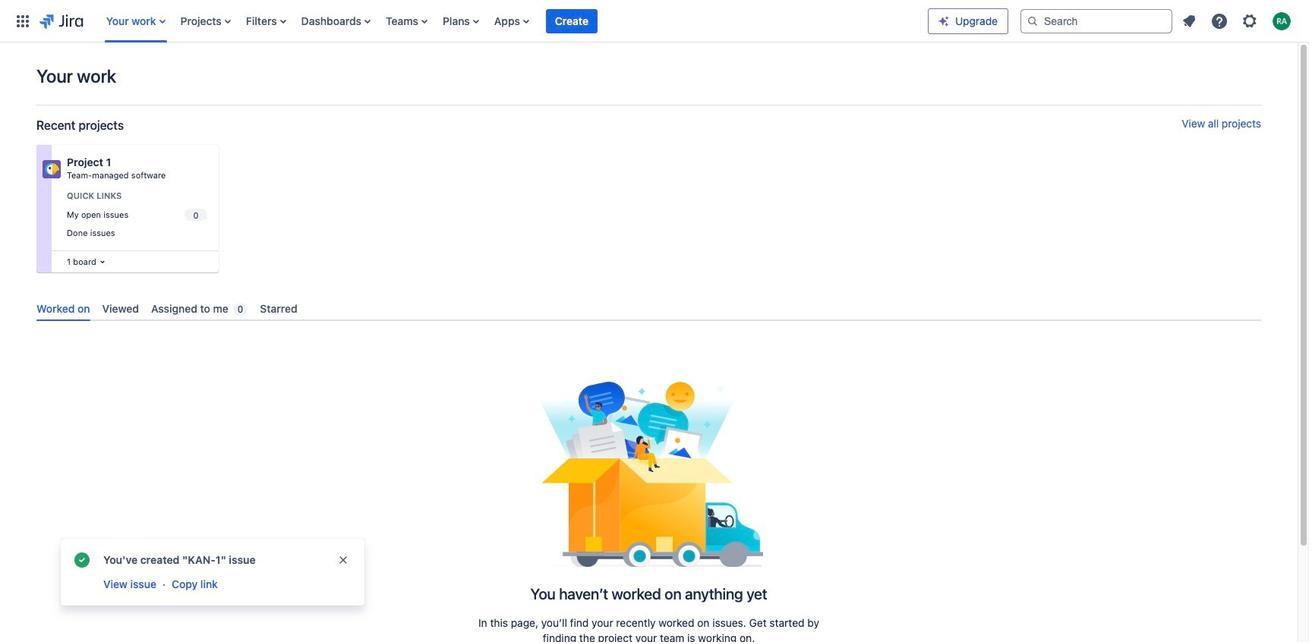 Task type: locate. For each thing, give the bounding box(es) containing it.
banner
[[0, 0, 1310, 43]]

list
[[99, 0, 928, 42], [1176, 7, 1300, 35]]

appswitcher icon image
[[14, 12, 32, 30]]

help image
[[1211, 12, 1229, 30]]

None search field
[[1021, 9, 1173, 33]]

list item inside primary element
[[545, 8, 599, 34]]

search image
[[1027, 15, 1039, 27]]

jira image
[[39, 12, 83, 30], [39, 12, 83, 30]]

your profile and settings image
[[1273, 12, 1291, 30]]

settings image
[[1241, 12, 1259, 30]]

dismiss image
[[337, 555, 349, 567]]

1 horizontal spatial list
[[1176, 7, 1300, 35]]

success image
[[73, 551, 91, 570]]

tab list
[[30, 297, 1262, 321]]

list item
[[545, 8, 599, 34]]



Task type: describe. For each thing, give the bounding box(es) containing it.
Search field
[[1021, 9, 1173, 33]]

notifications image
[[1180, 12, 1199, 30]]

0 horizontal spatial list
[[99, 0, 928, 42]]

primary element
[[9, 0, 928, 42]]



Task type: vqa. For each thing, say whether or not it's contained in the screenshot.
DISMISS image
yes



